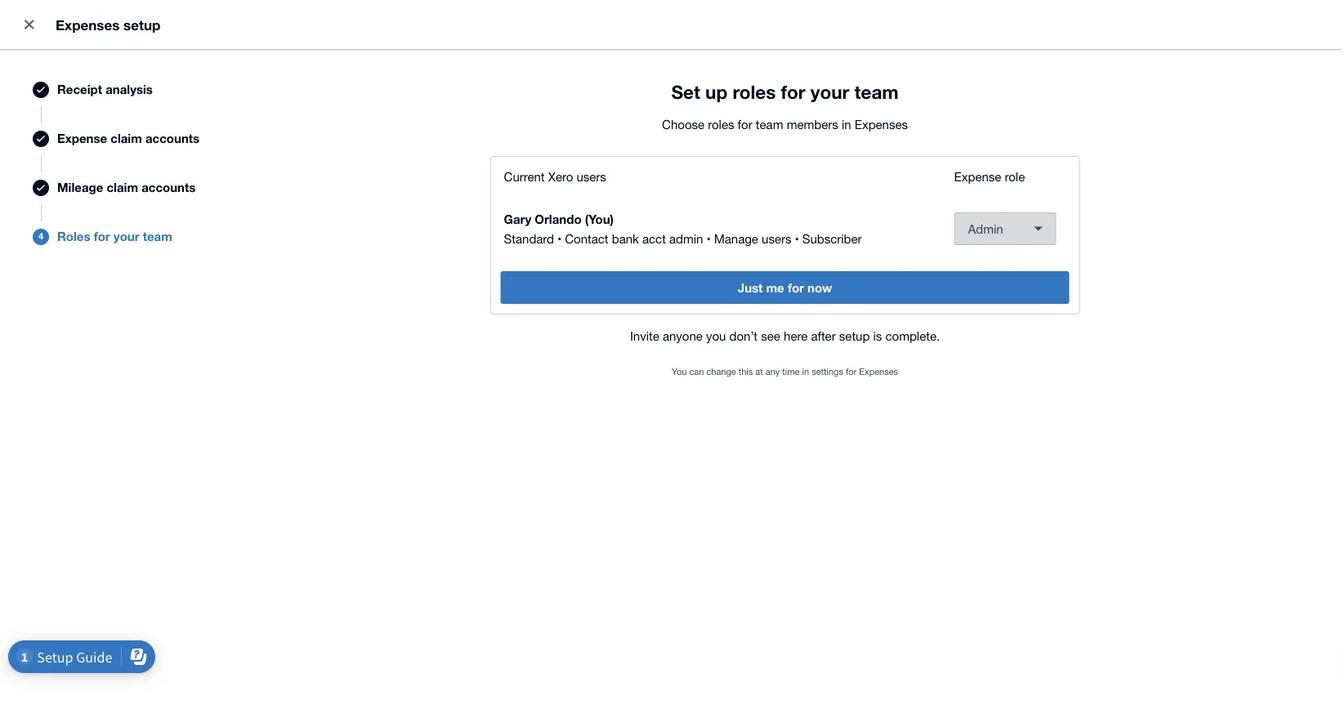 Task type: describe. For each thing, give the bounding box(es) containing it.
just me for now
[[738, 280, 833, 295]]

[object object] image
[[1035, 227, 1043, 231]]

1 vertical spatial expenses
[[855, 117, 908, 131]]

for down set up roles for your team
[[738, 117, 753, 131]]

you can change this at any time in settings for expenses
[[672, 367, 899, 377]]

for right 'settings'
[[846, 367, 857, 377]]

up
[[706, 81, 728, 103]]

0 vertical spatial roles
[[733, 81, 776, 103]]

expense claim accounts button
[[16, 114, 221, 164]]

set up roles for your team
[[672, 81, 899, 103]]

any
[[766, 367, 780, 377]]

this
[[739, 367, 753, 377]]

0 vertical spatial in
[[842, 117, 852, 131]]

invite
[[630, 329, 660, 343]]

claim for expense
[[111, 131, 142, 146]]

0 horizontal spatial in
[[803, 367, 810, 377]]

don't
[[730, 329, 758, 343]]

1 vertical spatial your
[[114, 230, 139, 244]]

settings
[[812, 367, 844, 377]]

(you)
[[585, 212, 614, 227]]

0 vertical spatial expenses
[[56, 16, 120, 33]]

contact
[[565, 231, 609, 246]]

at
[[756, 367, 763, 377]]

complete image for receipt
[[37, 87, 45, 93]]

now
[[808, 280, 833, 295]]

expense for expense role
[[955, 169, 1002, 184]]

users inside gary orlando (you) standard • contact bank acct admin • manage users • subscriber
[[762, 231, 792, 246]]

roles
[[57, 230, 90, 244]]

is
[[874, 329, 883, 343]]

after
[[811, 329, 836, 343]]

2 • from the left
[[707, 231, 711, 246]]

2 vertical spatial expenses
[[860, 367, 899, 377]]

for up choose roles for team members in expenses
[[781, 81, 806, 103]]

roles for your team
[[57, 230, 172, 244]]

1 horizontal spatial your
[[811, 81, 850, 103]]

close image
[[13, 8, 46, 41]]

1 vertical spatial roles
[[708, 117, 735, 131]]

accounts for expense claim accounts
[[146, 131, 200, 146]]

0 vertical spatial users
[[577, 169, 607, 184]]

role
[[1005, 169, 1026, 184]]

can
[[690, 367, 704, 377]]

acct
[[643, 231, 666, 246]]

team for roles for your team
[[143, 230, 172, 244]]

gary
[[504, 212, 532, 227]]

complete image for expense
[[37, 136, 45, 142]]

claim for mileage
[[107, 180, 138, 195]]

see
[[761, 329, 781, 343]]

mileage
[[57, 180, 103, 195]]

complete image for mileage
[[37, 185, 45, 191]]

3 • from the left
[[795, 231, 799, 246]]



Task type: vqa. For each thing, say whether or not it's contained in the screenshot.
left team
yes



Task type: locate. For each thing, give the bounding box(es) containing it.
gary orlando (you) standard • contact bank acct admin • manage users • subscriber
[[504, 212, 862, 246]]

analysis
[[106, 82, 153, 97]]

2 complete image from the top
[[37, 136, 45, 142]]

setup up analysis
[[124, 16, 161, 33]]

for right roles
[[94, 230, 110, 244]]

1 horizontal spatial setup
[[840, 329, 870, 343]]

1 vertical spatial setup
[[840, 329, 870, 343]]

manage
[[714, 231, 759, 246]]

• down orlando on the left of the page
[[558, 231, 562, 246]]

0 vertical spatial expense
[[57, 131, 107, 146]]

team
[[855, 81, 899, 103], [756, 117, 784, 131], [143, 230, 172, 244]]

setup
[[124, 16, 161, 33], [840, 329, 870, 343]]

in right time
[[803, 367, 810, 377]]

expense claim accounts
[[57, 131, 200, 146]]

1 vertical spatial in
[[803, 367, 810, 377]]

0 horizontal spatial •
[[558, 231, 562, 246]]

standard
[[504, 231, 554, 246]]

1 horizontal spatial team
[[756, 117, 784, 131]]

0 horizontal spatial expense
[[57, 131, 107, 146]]

expenses setup
[[56, 16, 161, 33]]

mileage claim accounts
[[57, 180, 196, 195]]

1 vertical spatial complete image
[[37, 136, 45, 142]]

claim inside mileage claim accounts button
[[107, 180, 138, 195]]

1 horizontal spatial users
[[762, 231, 792, 246]]

for
[[781, 81, 806, 103], [738, 117, 753, 131], [94, 230, 110, 244], [788, 280, 805, 295], [846, 367, 857, 377]]

expense left 'role'
[[955, 169, 1002, 184]]

set up roles for your team tab list
[[16, 65, 1325, 382]]

1 horizontal spatial in
[[842, 117, 852, 131]]

mileage claim accounts button
[[16, 164, 221, 213]]

set
[[672, 81, 701, 103]]

2 vertical spatial team
[[143, 230, 172, 244]]

expense role
[[955, 169, 1026, 184]]

you
[[672, 367, 687, 377]]

admin
[[670, 231, 704, 246]]

accounts
[[146, 131, 200, 146], [142, 180, 196, 195]]

0 vertical spatial your
[[811, 81, 850, 103]]

complete image
[[37, 87, 45, 93], [37, 136, 45, 142], [37, 185, 45, 191]]

1 vertical spatial team
[[756, 117, 784, 131]]

0 horizontal spatial setup
[[124, 16, 161, 33]]

setup inside set up roles for your team tab list
[[840, 329, 870, 343]]

me
[[767, 280, 785, 295]]

0 vertical spatial complete image
[[37, 87, 45, 93]]

claim right mileage
[[107, 180, 138, 195]]

expense inside expense claim accounts button
[[57, 131, 107, 146]]

members
[[787, 117, 839, 131]]

xero
[[548, 169, 573, 184]]

complete image inside expense claim accounts button
[[37, 136, 45, 142]]

0 vertical spatial accounts
[[146, 131, 200, 146]]

1 vertical spatial claim
[[107, 180, 138, 195]]

1 horizontal spatial expense
[[955, 169, 1002, 184]]

current xero users
[[504, 169, 607, 184]]

current
[[504, 169, 545, 184]]

expenses right close icon
[[56, 16, 120, 33]]

here
[[784, 329, 808, 343]]

you
[[706, 329, 726, 343]]

expense for expense claim accounts
[[57, 131, 107, 146]]

2 horizontal spatial •
[[795, 231, 799, 246]]

subscriber
[[803, 231, 862, 246]]

for inside just me for now button
[[788, 280, 805, 295]]

roles right up
[[733, 81, 776, 103]]

expenses
[[56, 16, 120, 33], [855, 117, 908, 131], [860, 367, 899, 377]]

anyone
[[663, 329, 703, 343]]

users right manage
[[762, 231, 792, 246]]

receipt analysis button
[[16, 65, 221, 114]]

3 complete image from the top
[[37, 185, 45, 191]]

complete.
[[886, 329, 941, 343]]

claim
[[111, 131, 142, 146], [107, 180, 138, 195]]

in right members
[[842, 117, 852, 131]]

0 horizontal spatial users
[[577, 169, 607, 184]]

0 vertical spatial claim
[[111, 131, 142, 146]]

choose
[[662, 117, 705, 131]]

roles down up
[[708, 117, 735, 131]]

0 horizontal spatial team
[[143, 230, 172, 244]]

team for choose roles for team members in expenses
[[756, 117, 784, 131]]

expenses down is
[[860, 367, 899, 377]]

0 horizontal spatial your
[[114, 230, 139, 244]]

1 vertical spatial users
[[762, 231, 792, 246]]

• right admin
[[707, 231, 711, 246]]

invite anyone you don't see here after setup is complete.
[[630, 329, 941, 343]]

users
[[577, 169, 607, 184], [762, 231, 792, 246]]

1 vertical spatial expense
[[955, 169, 1002, 184]]

receipt analysis
[[57, 82, 153, 97]]

receipt
[[57, 82, 102, 97]]

orlando
[[535, 212, 582, 227]]

expense up mileage
[[57, 131, 107, 146]]

0 vertical spatial team
[[855, 81, 899, 103]]

your up members
[[811, 81, 850, 103]]

in
[[842, 117, 852, 131], [803, 367, 810, 377]]

your down mileage claim accounts
[[114, 230, 139, 244]]

1 complete image from the top
[[37, 87, 45, 93]]

accounts down expense claim accounts
[[142, 180, 196, 195]]

expenses right members
[[855, 117, 908, 131]]

for right the me
[[788, 280, 805, 295]]

just me for now button
[[501, 271, 1070, 304]]

just
[[738, 280, 763, 295]]

your
[[811, 81, 850, 103], [114, 230, 139, 244]]

4
[[38, 231, 43, 241]]

1 vertical spatial accounts
[[142, 180, 196, 195]]

bank
[[612, 231, 639, 246]]

2 vertical spatial complete image
[[37, 185, 45, 191]]

accounts down analysis
[[146, 131, 200, 146]]

expense
[[57, 131, 107, 146], [955, 169, 1002, 184]]

1 • from the left
[[558, 231, 562, 246]]

•
[[558, 231, 562, 246], [707, 231, 711, 246], [795, 231, 799, 246]]

complete image inside mileage claim accounts button
[[37, 185, 45, 191]]

• left subscriber
[[795, 231, 799, 246]]

claim inside expense claim accounts button
[[111, 131, 142, 146]]

0 vertical spatial setup
[[124, 16, 161, 33]]

claim up mileage claim accounts
[[111, 131, 142, 146]]

1 horizontal spatial •
[[707, 231, 711, 246]]

roles
[[733, 81, 776, 103], [708, 117, 735, 131]]

users right the 'xero'
[[577, 169, 607, 184]]

accounts for mileage claim accounts
[[142, 180, 196, 195]]

setup left is
[[840, 329, 870, 343]]

time
[[783, 367, 800, 377]]

2 horizontal spatial team
[[855, 81, 899, 103]]

choose roles for team members in expenses
[[662, 117, 908, 131]]

complete image inside receipt analysis button
[[37, 87, 45, 93]]

change
[[707, 367, 736, 377]]



